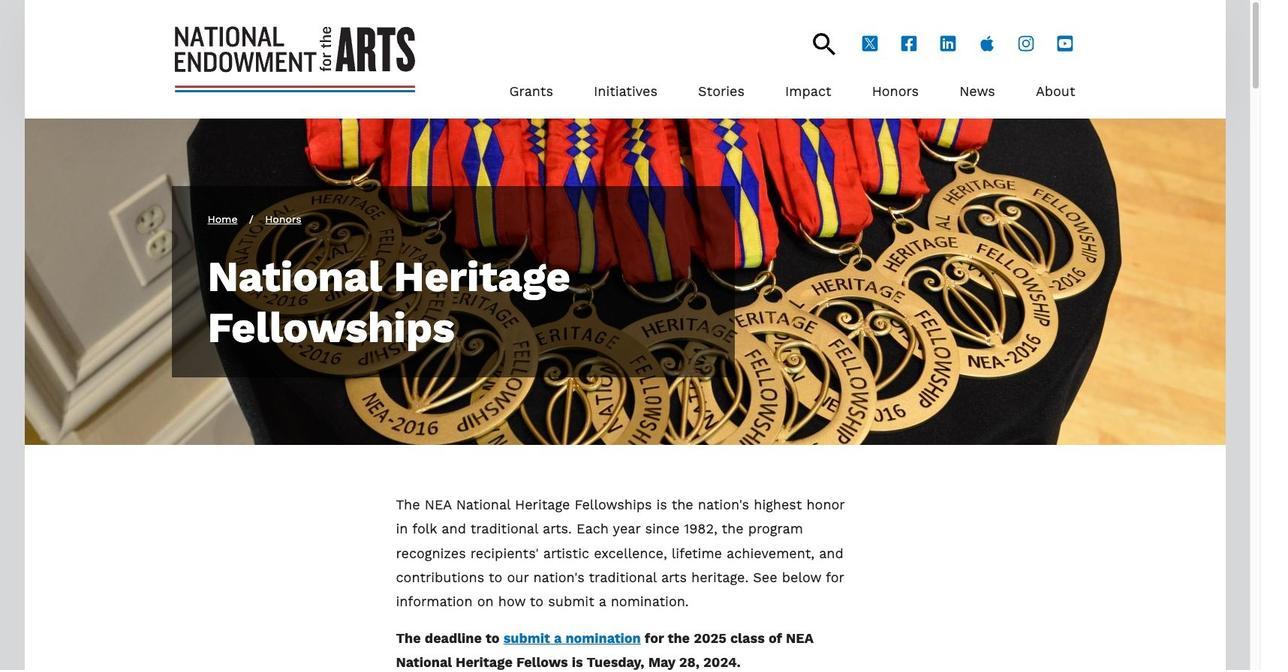 Task type: locate. For each thing, give the bounding box(es) containing it.
several medals laid out on a table. image
[[24, 119, 1226, 445]]

menu bar
[[509, 56, 1075, 104]]

4 menu item from the left
[[785, 80, 832, 104]]

3 menu item from the left
[[698, 80, 745, 104]]

menu item
[[509, 80, 553, 104], [594, 80, 658, 104], [698, 80, 745, 104], [785, 80, 832, 104], [872, 80, 919, 104], [960, 80, 995, 104], [1036, 80, 1075, 104]]

1 menu item from the left
[[509, 80, 553, 104]]



Task type: describe. For each thing, give the bounding box(es) containing it.
2 menu item from the left
[[594, 80, 658, 104]]

7 menu item from the left
[[1036, 80, 1075, 104]]

6 menu item from the left
[[960, 80, 995, 104]]

5 menu item from the left
[[872, 80, 919, 104]]

national endowment for the arts logo image
[[175, 26, 415, 92]]



Task type: vqa. For each thing, say whether or not it's contained in the screenshot.
6th Menu Item from right
yes



